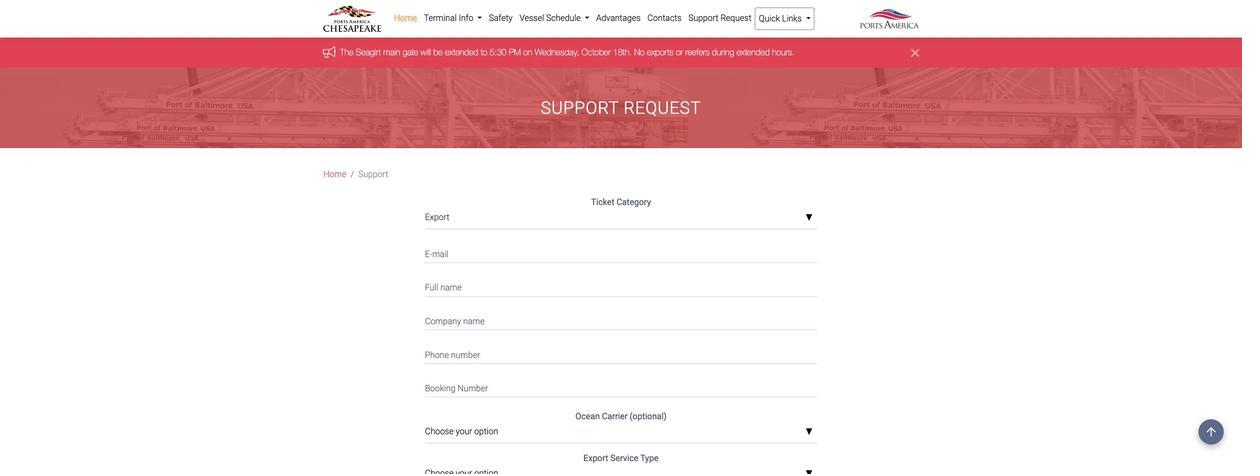 Task type: locate. For each thing, give the bounding box(es) containing it.
ticket
[[592, 198, 615, 208]]

▼ for export
[[806, 214, 813, 223]]

1 extended from the left
[[445, 48, 479, 57]]

hours.
[[773, 48, 795, 57]]

e-mail
[[425, 249, 449, 260]]

terminal
[[424, 13, 457, 23]]

name right full
[[441, 283, 462, 293]]

service
[[611, 454, 639, 464]]

0 horizontal spatial support
[[359, 170, 389, 180]]

ocean carrier (optional)
[[576, 412, 667, 422]]

5:30
[[490, 48, 507, 57]]

number
[[451, 350, 481, 361]]

0 vertical spatial request
[[721, 13, 752, 23]]

booking
[[425, 384, 456, 394]]

0 vertical spatial export
[[425, 213, 450, 223]]

export up e-mail
[[425, 213, 450, 223]]

option
[[475, 427, 498, 437]]

phone
[[425, 350, 449, 361]]

quick
[[759, 13, 781, 24]]

export service type
[[584, 454, 659, 464]]

company
[[425, 317, 461, 327]]

1 vertical spatial support
[[541, 98, 619, 118]]

full name
[[425, 283, 462, 293]]

0 vertical spatial name
[[441, 283, 462, 293]]

support request inside 'support request' link
[[689, 13, 752, 23]]

0 vertical spatial ▼
[[806, 214, 813, 223]]

choose your option
[[425, 427, 498, 437]]

october
[[582, 48, 611, 57]]

request inside 'support request' link
[[721, 13, 752, 23]]

name right company
[[464, 317, 485, 327]]

1 ▼ from the top
[[806, 214, 813, 223]]

safety link
[[486, 8, 516, 29]]

0 horizontal spatial extended
[[445, 48, 479, 57]]

0 horizontal spatial name
[[441, 283, 462, 293]]

2 ▼ from the top
[[806, 428, 813, 437]]

mail
[[433, 249, 449, 260]]

1 horizontal spatial home
[[394, 13, 417, 23]]

extended right during
[[737, 48, 770, 57]]

1 horizontal spatial extended
[[737, 48, 770, 57]]

▼
[[806, 214, 813, 223], [806, 428, 813, 437]]

1 horizontal spatial export
[[584, 454, 609, 464]]

1 vertical spatial request
[[624, 98, 702, 118]]

0 horizontal spatial export
[[425, 213, 450, 223]]

extended left to at top
[[445, 48, 479, 57]]

request
[[721, 13, 752, 23], [624, 98, 702, 118]]

seagirt
[[356, 48, 381, 57]]

links
[[783, 13, 802, 24]]

choose
[[425, 427, 454, 437]]

safety
[[489, 13, 513, 23]]

the seagirt main gate will be extended to 5:30 pm on wednesday, october 18th.  no exports or reefers during extended hours. alert
[[0, 38, 1243, 68]]

1 horizontal spatial support
[[541, 98, 619, 118]]

extended
[[445, 48, 479, 57], [737, 48, 770, 57]]

1 vertical spatial home
[[324, 170, 347, 180]]

schedule
[[547, 13, 581, 23]]

wednesday,
[[535, 48, 580, 57]]

be
[[434, 48, 443, 57]]

support request
[[689, 13, 752, 23], [541, 98, 702, 118]]

reefers
[[686, 48, 710, 57]]

1 vertical spatial home link
[[324, 168, 347, 181]]

(optional)
[[630, 412, 667, 422]]

home
[[394, 13, 417, 23], [324, 170, 347, 180]]

1 vertical spatial ▼
[[806, 428, 813, 437]]

1 vertical spatial name
[[464, 317, 485, 327]]

type
[[641, 454, 659, 464]]

0 vertical spatial support request
[[689, 13, 752, 23]]

support
[[689, 13, 719, 23], [541, 98, 619, 118], [359, 170, 389, 180]]

0 vertical spatial support
[[689, 13, 719, 23]]

will
[[421, 48, 431, 57]]

1 horizontal spatial request
[[721, 13, 752, 23]]

booking number
[[425, 384, 488, 394]]

Phone number text field
[[425, 344, 818, 364]]

name
[[441, 283, 462, 293], [464, 317, 485, 327]]

export
[[425, 213, 450, 223], [584, 454, 609, 464]]

1 vertical spatial export
[[584, 454, 609, 464]]

ticket category
[[592, 198, 651, 208]]

support request link
[[685, 8, 755, 29]]

vessel schedule
[[520, 13, 583, 23]]

18th.
[[614, 48, 632, 57]]

gate
[[403, 48, 419, 57]]

home link
[[391, 8, 421, 29], [324, 168, 347, 181]]

1 horizontal spatial home link
[[391, 8, 421, 29]]

0 vertical spatial home
[[394, 13, 417, 23]]

vessel
[[520, 13, 545, 23]]

export left service
[[584, 454, 609, 464]]

contacts
[[648, 13, 682, 23]]

1 horizontal spatial name
[[464, 317, 485, 327]]

0 horizontal spatial home
[[324, 170, 347, 180]]



Task type: describe. For each thing, give the bounding box(es) containing it.
2 vertical spatial support
[[359, 170, 389, 180]]

vessel schedule link
[[516, 8, 593, 29]]

export for export
[[425, 213, 450, 223]]

2 extended from the left
[[737, 48, 770, 57]]

▼ for choose your option
[[806, 428, 813, 437]]

Company name text field
[[425, 310, 818, 331]]

the
[[340, 48, 354, 57]]

1 vertical spatial support request
[[541, 98, 702, 118]]

quick links link
[[755, 8, 815, 30]]

during
[[713, 48, 735, 57]]

company name
[[425, 317, 485, 327]]

0 horizontal spatial request
[[624, 98, 702, 118]]

0 vertical spatial home link
[[391, 8, 421, 29]]

the seagirt main gate will be extended to 5:30 pm on wednesday, october 18th.  no exports or reefers during extended hours.
[[340, 48, 795, 57]]

contacts link
[[645, 8, 685, 29]]

2 horizontal spatial support
[[689, 13, 719, 23]]

exports
[[647, 48, 674, 57]]

or
[[676, 48, 683, 57]]

on
[[524, 48, 533, 57]]

Booking Number text field
[[425, 377, 818, 398]]

no
[[635, 48, 645, 57]]

main
[[384, 48, 401, 57]]

to
[[481, 48, 488, 57]]

name for full name
[[441, 283, 462, 293]]

name for company name
[[464, 317, 485, 327]]

quick links
[[759, 13, 805, 24]]

number
[[458, 384, 488, 394]]

ocean
[[576, 412, 600, 422]]

e-
[[425, 249, 433, 260]]

bullhorn image
[[323, 46, 340, 58]]

your
[[456, 427, 473, 437]]

carrier
[[602, 412, 628, 422]]

pm
[[509, 48, 521, 57]]

full
[[425, 283, 439, 293]]

close image
[[912, 46, 920, 59]]

advantages
[[597, 13, 641, 23]]

export for export service type
[[584, 454, 609, 464]]

E-mail email field
[[425, 243, 818, 263]]

the seagirt main gate will be extended to 5:30 pm on wednesday, october 18th.  no exports or reefers during extended hours. link
[[340, 48, 795, 57]]

0 horizontal spatial home link
[[324, 168, 347, 181]]

category
[[617, 198, 651, 208]]

phone number
[[425, 350, 481, 361]]

advantages link
[[593, 8, 645, 29]]

terminal info
[[424, 13, 476, 23]]

go to top image
[[1199, 420, 1225, 445]]

terminal info link
[[421, 8, 486, 29]]

Full name text field
[[425, 276, 818, 297]]

info
[[459, 13, 474, 23]]



Task type: vqa. For each thing, say whether or not it's contained in the screenshot.
Service
yes



